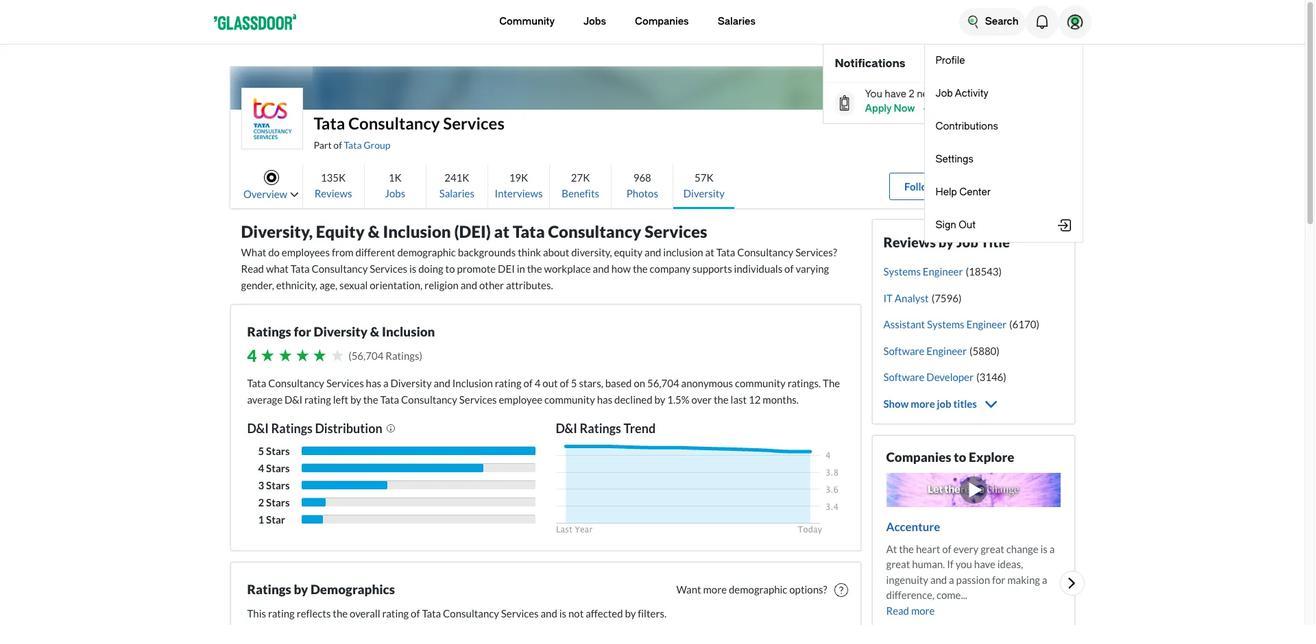 Task type: vqa. For each thing, say whether or not it's contained in the screenshot.


Task type: describe. For each thing, give the bounding box(es) containing it.
968
[[633, 171, 651, 183]]

come
[[937, 589, 961, 602]]

services up left
[[326, 377, 364, 390]]

every
[[954, 543, 979, 555]]

assistant systems engineer (6170)
[[884, 318, 1040, 331]]

5 stars
[[258, 445, 290, 457]]

a right add
[[1012, 180, 1017, 193]]

community
[[499, 16, 555, 27]]

1 horizontal spatial jobs
[[584, 16, 606, 27]]

it analyst link
[[884, 292, 929, 304]]

engineer for (18543)
[[923, 265, 963, 278]]

companies for companies
[[635, 16, 689, 27]]

ratings.
[[788, 377, 821, 390]]

by up reflects
[[294, 582, 308, 597]]

0 horizontal spatial jobs
[[385, 187, 405, 199]]

0 horizontal spatial systems
[[884, 265, 921, 278]]

gender,
[[241, 279, 274, 291]]

the
[[823, 377, 840, 390]]

developer
[[927, 371, 974, 383]]

featured banner image for accenture image
[[886, 473, 1061, 507]]

( 56,704 ratings )
[[348, 350, 422, 362]]

a down if
[[949, 574, 954, 586]]

the inside at the heart of every great change is a great human. if you have ideas, ingenuity and a passion for making a difference, come
[[899, 543, 914, 555]]

attributes.
[[506, 279, 553, 291]]

more inside ... read more
[[911, 605, 935, 617]]

)
[[419, 350, 422, 362]]

software engineer (5880)
[[884, 345, 1000, 357]]

you
[[865, 88, 883, 100]]

ratings for diversity & inclusion
[[247, 324, 435, 339]]

help center link
[[936, 184, 1072, 201]]

engineer for (5880)
[[927, 345, 967, 357]]

out
[[959, 219, 976, 231]]

tata left group
[[344, 139, 362, 151]]

a down ( 56,704 ratings )
[[383, 377, 389, 390]]

contributions link
[[936, 119, 1072, 135]]

1 vertical spatial demographic
[[729, 584, 788, 596]]

software developer link
[[884, 371, 974, 383]]

reflects
[[297, 608, 331, 620]]

by right left
[[350, 394, 361, 406]]

tata group link
[[344, 139, 391, 151]]

out
[[543, 377, 558, 390]]

(
[[348, 350, 352, 362]]

from
[[332, 246, 354, 259]]

57k
[[695, 171, 714, 183]]

of inside diversity, equity & inclusion (dei) at tata consultancy services what do employees from different demographic backgrounds think about diversity, equity and inclusion at tata consultancy services? read what tata consultancy services is doing to promote dei in the workplace and how the company supports individuals of varying gender, ethnicity, age, sexual orientation, religion and other attributes.
[[785, 263, 794, 275]]

benefits
[[562, 187, 599, 199]]

0 vertical spatial job
[[936, 88, 953, 99]]

rating inside the average d&i rating left by the tata consultancy services employee community has declined by 1.5% over the last 12 months.
[[304, 394, 331, 406]]

241k
[[445, 171, 469, 183]]

show
[[884, 397, 909, 410]]

software for software developer
[[884, 371, 925, 383]]

diversity,
[[241, 222, 313, 241]]

photos
[[627, 187, 658, 199]]

follow button
[[890, 173, 950, 200]]

0 horizontal spatial has
[[366, 377, 381, 390]]

help center
[[936, 187, 991, 198]]

2 vertical spatial is
[[559, 608, 567, 620]]

0 horizontal spatial 5
[[258, 445, 264, 457]]

job activity
[[936, 88, 989, 99]]

backgrounds
[[458, 246, 516, 259]]

1 horizontal spatial job
[[957, 234, 978, 250]]

average
[[247, 394, 283, 406]]

1 horizontal spatial community
[[735, 377, 786, 390]]

ratings right (
[[386, 350, 419, 362]]

is inside at the heart of every great change is a great human. if you have ideas, ingenuity and a passion for making a difference, come
[[1041, 543, 1048, 555]]

stars for 5 stars
[[266, 445, 290, 457]]

what
[[266, 263, 289, 275]]

religion
[[425, 279, 459, 291]]

assistant systems engineer link
[[884, 318, 1007, 331]]

consultancy inside tata consultancy services part of tata group
[[348, 113, 440, 133]]

follow
[[905, 180, 935, 193]]

1k
[[389, 171, 402, 183]]

d&i ratings distribution
[[247, 421, 382, 436]]

tata up ethnicity, on the left of page
[[291, 263, 310, 275]]

based
[[605, 377, 632, 390]]

1 horizontal spatial diversity
[[390, 377, 432, 390]]

if
[[947, 558, 954, 571]]

tata inside the average d&i rating left by the tata consultancy services employee community has declined by 1.5% over the last 12 months.
[[380, 394, 399, 406]]

jobs link
[[584, 0, 606, 44]]

rating up employee
[[495, 377, 522, 390]]

and inside at the heart of every great change is a great human. if you have ideas, ingenuity and a passion for making a difference, come
[[931, 574, 947, 586]]

ethnicity,
[[276, 279, 318, 291]]

left
[[333, 394, 348, 406]]

diversity,
[[571, 246, 612, 259]]

declined
[[614, 394, 653, 406]]

services inside tata consultancy services part of tata group
[[443, 113, 505, 133]]

135k
[[321, 171, 346, 183]]

star
[[266, 514, 285, 526]]

ingenuity
[[886, 574, 929, 586]]

heart
[[916, 543, 940, 555]]

stars for 4 stars
[[266, 462, 290, 475]]

search
[[985, 16, 1019, 27]]

of up employee
[[524, 377, 533, 390]]

center
[[960, 187, 991, 198]]

1.5%
[[667, 394, 690, 406]]

ratings left the 'trend'
[[580, 421, 621, 436]]

this rating reflects the overall rating of tata consultancy services and is not affected by filters.
[[247, 608, 667, 620]]

2 stars
[[258, 497, 290, 509]]

stars,
[[579, 377, 603, 390]]

different
[[356, 246, 395, 259]]

it analyst (7596)
[[884, 292, 962, 304]]

review
[[1019, 180, 1053, 193]]

...
[[961, 589, 968, 602]]

difference,
[[886, 589, 935, 602]]

add
[[991, 180, 1010, 193]]

distribution
[[315, 421, 382, 436]]

0 horizontal spatial have
[[885, 88, 907, 100]]

services left not
[[501, 608, 539, 620]]

not
[[568, 608, 584, 620]]

apply
[[865, 103, 892, 115]]

salaries link
[[718, 0, 756, 44]]

sexual
[[340, 279, 368, 291]]

now
[[894, 103, 915, 115]]

demographics
[[311, 582, 395, 597]]

of right out
[[560, 377, 569, 390]]

more for demographic
[[703, 584, 727, 596]]

trend
[[624, 421, 656, 436]]

tata consultancy services has a diversity and inclusion rating of 4 out of 5 stars, based on 56,704 anonymous community ratings.
[[247, 377, 823, 390]]

job
[[937, 397, 952, 410]]

3 stars
[[258, 479, 290, 492]]

cover image for tata consultancy services image
[[312, 67, 993, 143]]

supports
[[693, 263, 732, 275]]

you
[[956, 558, 972, 571]]

dei
[[498, 263, 515, 275]]

search button
[[959, 8, 1026, 36]]

months.
[[763, 394, 799, 406]]

of inside at the heart of every great change is a great human. if you have ideas, ingenuity and a passion for making a difference, come
[[942, 543, 952, 555]]

want
[[677, 584, 701, 596]]

inclusion
[[663, 246, 703, 259]]

passion
[[956, 574, 990, 586]]



Task type: locate. For each thing, give the bounding box(es) containing it.
1 vertical spatial is
[[1041, 543, 1048, 555]]

companies for companies to explore
[[886, 449, 951, 465]]

0 horizontal spatial reviews
[[315, 187, 352, 199]]

0 vertical spatial to
[[445, 263, 455, 275]]

a right change
[[1050, 543, 1055, 555]]

of right part
[[334, 139, 342, 151]]

d&i down the average d&i rating left by the tata consultancy services employee community has declined by 1.5% over the last 12 months.
[[556, 421, 577, 436]]

0 vertical spatial systems
[[884, 265, 921, 278]]

services up inclusion
[[645, 222, 707, 241]]

community down out
[[545, 394, 595, 406]]

employee
[[499, 394, 543, 406]]

for
[[294, 324, 311, 339], [992, 574, 1006, 586]]

add a review
[[991, 180, 1053, 193]]

1 horizontal spatial have
[[974, 558, 996, 571]]

1 vertical spatial 56,704
[[647, 377, 679, 390]]

0 vertical spatial &
[[368, 222, 380, 241]]

community link
[[499, 0, 555, 44]]

1 software from the top
[[884, 345, 925, 357]]

0 vertical spatial engineer
[[923, 265, 963, 278]]

of right overall
[[411, 608, 420, 620]]

5
[[571, 377, 577, 390], [258, 445, 264, 457]]

more left job
[[911, 397, 935, 410]]

(3146)
[[977, 371, 1007, 383]]

1 stars from the top
[[266, 445, 290, 457]]

3
[[258, 479, 264, 492]]

systems engineer link
[[884, 265, 963, 278]]

4 up the average
[[247, 346, 257, 366]]

think
[[518, 246, 541, 259]]

more for job
[[911, 397, 935, 410]]

rating right overall
[[382, 608, 409, 620]]

0 vertical spatial 4
[[247, 346, 257, 366]]

1 vertical spatial diversity
[[314, 324, 368, 339]]

0 horizontal spatial is
[[409, 263, 416, 275]]

a right 'making'
[[1042, 574, 1047, 586]]

has
[[366, 377, 381, 390], [597, 394, 613, 406]]

have up the passion
[[974, 558, 996, 571]]

consultancy inside the average d&i rating left by the tata consultancy services employee community has declined by 1.5% over the last 12 months.
[[401, 394, 457, 406]]

1 horizontal spatial at
[[705, 246, 714, 259]]

software up show
[[884, 371, 925, 383]]

services left employee
[[459, 394, 497, 406]]

reviews down 135k
[[315, 187, 352, 199]]

56,704 up 1.5%
[[647, 377, 679, 390]]

stars for 2 stars
[[266, 497, 290, 509]]

(18543)
[[966, 265, 1002, 278]]

0 vertical spatial jobs
[[584, 16, 606, 27]]

1 vertical spatial engineer
[[967, 318, 1007, 331]]

software developer (3146)
[[884, 371, 1007, 383]]

at up 'supports'
[[705, 246, 714, 259]]

& inside diversity, equity & inclusion (dei) at tata consultancy services what do employees from different demographic backgrounds think about diversity, equity and inclusion at tata consultancy services? read what tata consultancy services is doing to promote dei in the workplace and how the company supports individuals of varying gender, ethnicity, age, sexual orientation, religion and other attributes.
[[368, 222, 380, 241]]

options?
[[790, 584, 827, 596]]

2 stars from the top
[[266, 462, 290, 475]]

1 horizontal spatial has
[[597, 394, 613, 406]]

0 horizontal spatial demographic
[[397, 246, 456, 259]]

community up 12
[[735, 377, 786, 390]]

for down ideas,
[[992, 574, 1006, 586]]

rating right this
[[268, 608, 295, 620]]

job down out
[[957, 234, 978, 250]]

1 horizontal spatial to
[[954, 449, 967, 465]]

d&i for d&i ratings trend
[[556, 421, 577, 436]]

stars right 3
[[266, 479, 290, 492]]

2 vertical spatial diversity
[[390, 377, 432, 390]]

ratings
[[247, 324, 291, 339], [386, 350, 419, 362], [271, 421, 313, 436], [580, 421, 621, 436], [247, 582, 291, 597]]

sign out link
[[936, 217, 1057, 234]]

1 vertical spatial for
[[992, 574, 1006, 586]]

has down ( 56,704 ratings )
[[366, 377, 381, 390]]

of inside tata consultancy services part of tata group
[[334, 139, 342, 151]]

1 horizontal spatial read
[[886, 605, 909, 617]]

1 vertical spatial 2
[[258, 497, 264, 509]]

1 horizontal spatial 4
[[258, 462, 264, 475]]

more inside button
[[911, 397, 935, 410]]

2 left new
[[909, 88, 915, 100]]

27k
[[571, 171, 590, 183]]

is right change
[[1041, 543, 1048, 555]]

2 horizontal spatial is
[[1041, 543, 1048, 555]]

have up apply now at the right top of the page
[[885, 88, 907, 100]]

0 vertical spatial 56,704
[[352, 350, 384, 362]]

12
[[749, 394, 761, 406]]

1 horizontal spatial salaries
[[718, 16, 756, 27]]

0 vertical spatial 5
[[571, 377, 577, 390]]

diversity up (
[[314, 324, 368, 339]]

tata up the average
[[247, 377, 266, 390]]

0 horizontal spatial diversity
[[314, 324, 368, 339]]

anonymous
[[681, 377, 733, 390]]

0 vertical spatial demographic
[[397, 246, 456, 259]]

read down difference, in the right bottom of the page
[[886, 605, 909, 617]]

for inside at the heart of every great change is a great human. if you have ideas, ingenuity and a passion for making a difference, come
[[992, 574, 1006, 586]]

reviews by job title
[[884, 234, 1010, 250]]

2 horizontal spatial d&i
[[556, 421, 577, 436]]

0 horizontal spatial great
[[886, 558, 910, 571]]

56,704
[[352, 350, 384, 362], [647, 377, 679, 390]]

engineer down 'assistant systems engineer' link
[[927, 345, 967, 357]]

orientation,
[[370, 279, 423, 291]]

have inside at the heart of every great change is a great human. if you have ideas, ingenuity and a passion for making a difference, come
[[974, 558, 996, 571]]

tata down ( 56,704 ratings )
[[380, 394, 399, 406]]

and
[[645, 246, 661, 259], [593, 263, 610, 275], [461, 279, 477, 291], [434, 377, 450, 390], [931, 574, 947, 586], [541, 608, 557, 620]]

analyst
[[895, 292, 929, 304]]

d&i right the average
[[285, 394, 303, 406]]

1 horizontal spatial reviews
[[884, 234, 936, 250]]

1 vertical spatial software
[[884, 371, 925, 383]]

0 vertical spatial software
[[884, 345, 925, 357]]

2 vertical spatial 4
[[258, 462, 264, 475]]

the right how
[[633, 263, 648, 275]]

in
[[517, 263, 525, 275]]

0 vertical spatial community
[[735, 377, 786, 390]]

what
[[241, 246, 266, 259]]

services up 241k
[[443, 113, 505, 133]]

human.
[[912, 558, 945, 571]]

0 vertical spatial 2
[[909, 88, 915, 100]]

profile link
[[936, 53, 1072, 69]]

0 vertical spatial salaries
[[718, 16, 756, 27]]

0 vertical spatial diversity
[[684, 187, 725, 199]]

read down what
[[241, 263, 264, 275]]

saved
[[938, 88, 965, 100]]

want more demographic options?
[[677, 584, 827, 596]]

1 vertical spatial 5
[[258, 445, 264, 457]]

profile
[[936, 55, 965, 67]]

software down assistant
[[884, 345, 925, 357]]

0 vertical spatial great
[[981, 543, 1005, 555]]

0 horizontal spatial community
[[545, 394, 595, 406]]

1 horizontal spatial great
[[981, 543, 1005, 555]]

explore
[[969, 449, 1015, 465]]

software for software engineer
[[884, 345, 925, 357]]

d&i inside the average d&i rating left by the tata consultancy services employee community has declined by 1.5% over the last 12 months.
[[285, 394, 303, 406]]

demographic inside diversity, equity & inclusion (dei) at tata consultancy services what do employees from different demographic backgrounds think about diversity, equity and inclusion at tata consultancy services? read what tata consultancy services is doing to promote dei in the workplace and how the company supports individuals of varying gender, ethnicity, age, sexual orientation, religion and other attributes.
[[397, 246, 456, 259]]

5 left stars,
[[571, 377, 577, 390]]

of up if
[[942, 543, 952, 555]]

4 left out
[[535, 377, 541, 390]]

is left not
[[559, 608, 567, 620]]

show more job titles button
[[884, 396, 999, 412]]

0 horizontal spatial companies
[[635, 16, 689, 27]]

sign out
[[936, 219, 976, 231]]

27k benefits
[[562, 171, 599, 199]]

(5880)
[[970, 345, 1000, 357]]

systems engineer (18543)
[[884, 265, 1002, 278]]

1 vertical spatial read
[[886, 605, 909, 617]]

great up ideas,
[[981, 543, 1005, 555]]

ratings down gender,
[[247, 324, 291, 339]]

individuals
[[734, 263, 783, 275]]

0 horizontal spatial at
[[494, 222, 510, 241]]

at up backgrounds
[[494, 222, 510, 241]]

this
[[247, 608, 266, 620]]

has inside the average d&i rating left by the tata consultancy services employee community has declined by 1.5% over the last 12 months.
[[597, 394, 613, 406]]

has down stars,
[[597, 394, 613, 406]]

0 vertical spatial read
[[241, 263, 264, 275]]

2 up 1
[[258, 497, 264, 509]]

the
[[527, 263, 542, 275], [633, 263, 648, 275], [363, 394, 378, 406], [714, 394, 729, 406], [899, 543, 914, 555], [333, 608, 348, 620]]

companies to explore
[[886, 449, 1015, 465]]

4 for 4 stars
[[258, 462, 264, 475]]

engineer up (7596)
[[923, 265, 963, 278]]

0 vertical spatial more
[[911, 397, 935, 410]]

the right in
[[527, 263, 542, 275]]

is left doing
[[409, 263, 416, 275]]

of
[[334, 139, 342, 151], [785, 263, 794, 275], [524, 377, 533, 390], [560, 377, 569, 390], [942, 543, 952, 555], [411, 608, 420, 620]]

tata up part
[[314, 113, 345, 133]]

stars up star
[[266, 497, 290, 509]]

by left 1.5%
[[655, 394, 665, 406]]

settings link
[[936, 152, 1072, 168]]

reviews up systems engineer link at top right
[[884, 234, 936, 250]]

services?
[[796, 246, 837, 259]]

diversity down )
[[390, 377, 432, 390]]

companies link
[[635, 0, 689, 44]]

by left filters.
[[625, 608, 636, 620]]

1 vertical spatial reviews
[[884, 234, 936, 250]]

0 vertical spatial companies
[[635, 16, 689, 27]]

great down at
[[886, 558, 910, 571]]

companies right 'jobs' link
[[635, 16, 689, 27]]

0 horizontal spatial 56,704
[[352, 350, 384, 362]]

... read more
[[886, 589, 968, 617]]

1 vertical spatial great
[[886, 558, 910, 571]]

1 vertical spatial systems
[[927, 318, 965, 331]]

ideas,
[[998, 558, 1023, 571]]

salaries
[[718, 16, 756, 27], [439, 187, 475, 199]]

to left explore
[[954, 449, 967, 465]]

settings
[[936, 154, 974, 165]]

to
[[445, 263, 455, 275], [954, 449, 967, 465]]

1 vertical spatial job
[[957, 234, 978, 250]]

to inside diversity, equity & inclusion (dei) at tata consultancy services what do employees from different demographic backgrounds think about diversity, equity and inclusion at tata consultancy services? read what tata consultancy services is doing to promote dei in the workplace and how the company supports individuals of varying gender, ethnicity, age, sexual orientation, religion and other attributes.
[[445, 263, 455, 275]]

engineer
[[923, 265, 963, 278], [967, 318, 1007, 331], [927, 345, 967, 357]]

logo image
[[242, 88, 302, 149]]

jobs
[[967, 88, 986, 100]]

for down ethnicity, on the left of page
[[294, 324, 311, 339]]

1 horizontal spatial systems
[[927, 318, 965, 331]]

interviews
[[495, 187, 543, 199]]

demographic left options?
[[729, 584, 788, 596]]

add a review link
[[961, 173, 1064, 200]]

doing
[[418, 263, 444, 275]]

& up the "different"
[[368, 222, 380, 241]]

0 horizontal spatial 4
[[247, 346, 257, 366]]

diversity, equity & inclusion (dei) at tata consultancy services what do employees from different demographic backgrounds think about diversity, equity and inclusion at tata consultancy services? read what tata consultancy services is doing to promote dei in the workplace and how the company supports individuals of varying gender, ethnicity, age, sexual orientation, religion and other attributes.
[[241, 222, 837, 291]]

2 horizontal spatial diversity
[[684, 187, 725, 199]]

tata up think
[[513, 222, 545, 241]]

jobs down 1k
[[385, 187, 405, 199]]

services up orientation,
[[370, 263, 407, 275]]

0 horizontal spatial d&i
[[247, 421, 269, 436]]

56,704 down ratings for diversity & inclusion
[[352, 350, 384, 362]]

of left varying
[[785, 263, 794, 275]]

inclusion inside diversity, equity & inclusion (dei) at tata consultancy services what do employees from different demographic backgrounds think about diversity, equity and inclusion at tata consultancy services? read what tata consultancy services is doing to promote dei in the workplace and how the company supports individuals of varying gender, ethnicity, age, sexual orientation, religion and other attributes.
[[383, 222, 451, 241]]

0 vertical spatial is
[[409, 263, 416, 275]]

equity
[[614, 246, 643, 259]]

0 horizontal spatial salaries
[[439, 187, 475, 199]]

1 horizontal spatial 56,704
[[647, 377, 679, 390]]

1 horizontal spatial for
[[992, 574, 1006, 586]]

1 vertical spatial salaries
[[439, 187, 475, 199]]

ratings up this
[[247, 582, 291, 597]]

companies down 'show more job titles' at right
[[886, 449, 951, 465]]

1 vertical spatial have
[[974, 558, 996, 571]]

968 photos
[[627, 171, 658, 199]]

stars up '3 stars'
[[266, 462, 290, 475]]

2 vertical spatial more
[[911, 605, 935, 617]]

0 horizontal spatial 2
[[258, 497, 264, 509]]

1 horizontal spatial demographic
[[729, 584, 788, 596]]

2 horizontal spatial 4
[[535, 377, 541, 390]]

rating
[[495, 377, 522, 390], [304, 394, 331, 406], [268, 608, 295, 620], [382, 608, 409, 620]]

5 up the 4 stars
[[258, 445, 264, 457]]

ratings up the 5 stars
[[271, 421, 313, 436]]

241k salaries
[[439, 171, 475, 199]]

2 vertical spatial engineer
[[927, 345, 967, 357]]

stars up the 4 stars
[[266, 445, 290, 457]]

systems down (7596)
[[927, 318, 965, 331]]

1 horizontal spatial is
[[559, 608, 567, 620]]

next button image
[[1065, 575, 1080, 592]]

more down difference, in the right bottom of the page
[[911, 605, 935, 617]]

the left overall
[[333, 608, 348, 620]]

tata up 'supports'
[[716, 246, 735, 259]]

jobs left companies link
[[584, 16, 606, 27]]

4 stars from the top
[[266, 497, 290, 509]]

tata consultancy services part of tata group
[[314, 113, 505, 151]]

engineer up (5880)
[[967, 318, 1007, 331]]

title
[[981, 234, 1010, 250]]

& up ( 56,704 ratings )
[[370, 324, 379, 339]]

3 stars from the top
[[266, 479, 290, 492]]

0 horizontal spatial to
[[445, 263, 455, 275]]

demographic
[[397, 246, 456, 259], [729, 584, 788, 596]]

systems up it analyst link
[[884, 265, 921, 278]]

1 vertical spatial at
[[705, 246, 714, 259]]

4 up 3
[[258, 462, 264, 475]]

1 vertical spatial more
[[703, 584, 727, 596]]

1k jobs
[[385, 171, 405, 199]]

1 star
[[258, 514, 285, 526]]

d&i up the 5 stars
[[247, 421, 269, 436]]

at the heart of every great change is a great human. if you have ideas, ingenuity and a passion for making a difference, come
[[886, 543, 1055, 602]]

1 horizontal spatial 5
[[571, 377, 577, 390]]

is inside diversity, equity & inclusion (dei) at tata consultancy services what do employees from different demographic backgrounds think about diversity, equity and inclusion at tata consultancy services? read what tata consultancy services is doing to promote dei in the workplace and how the company supports individuals of varying gender, ethnicity, age, sexual orientation, religion and other attributes.
[[409, 263, 416, 275]]

tata right overall
[[422, 608, 441, 620]]

1 vertical spatial &
[[370, 324, 379, 339]]

read inside ... read more
[[886, 605, 909, 617]]

1 vertical spatial has
[[597, 394, 613, 406]]

show more job titles
[[884, 397, 977, 410]]

the left last
[[714, 394, 729, 406]]

0 vertical spatial inclusion
[[383, 222, 451, 241]]

read inside diversity, equity & inclusion (dei) at tata consultancy services what do employees from different demographic backgrounds think about diversity, equity and inclusion at tata consultancy services? read what tata consultancy services is doing to promote dei in the workplace and how the company supports individuals of varying gender, ethnicity, age, sexual orientation, religion and other attributes.
[[241, 263, 264, 275]]

0 horizontal spatial for
[[294, 324, 311, 339]]

0 vertical spatial has
[[366, 377, 381, 390]]

diversity down 57k
[[684, 187, 725, 199]]

0 horizontal spatial read
[[241, 263, 264, 275]]

reviews
[[315, 187, 352, 199], [884, 234, 936, 250]]

d&i ratings trend
[[556, 421, 656, 436]]

2 vertical spatial inclusion
[[452, 377, 493, 390]]

by down "sign"
[[939, 234, 954, 250]]

1 vertical spatial inclusion
[[382, 324, 435, 339]]

community inside the average d&i rating left by the tata consultancy services employee community has declined by 1.5% over the last 12 months.
[[545, 394, 595, 406]]

0 vertical spatial at
[[494, 222, 510, 241]]

group
[[364, 139, 391, 151]]

1 vertical spatial companies
[[886, 449, 951, 465]]

services inside the average d&i rating left by the tata consultancy services employee community has declined by 1.5% over the last 12 months.
[[459, 394, 497, 406]]

stars for 3 stars
[[266, 479, 290, 492]]

1 vertical spatial 4
[[535, 377, 541, 390]]

1 vertical spatial to
[[954, 449, 967, 465]]

to up religion
[[445, 263, 455, 275]]

more right want
[[703, 584, 727, 596]]

d&i for d&i ratings distribution
[[247, 421, 269, 436]]

19k
[[509, 171, 528, 183]]

1 vertical spatial community
[[545, 394, 595, 406]]

1 horizontal spatial 2
[[909, 88, 915, 100]]

last
[[731, 394, 747, 406]]

4 for 4
[[247, 346, 257, 366]]

1 horizontal spatial d&i
[[285, 394, 303, 406]]

0 vertical spatial for
[[294, 324, 311, 339]]

1 horizontal spatial companies
[[886, 449, 951, 465]]

2 software from the top
[[884, 371, 925, 383]]

57k diversity
[[684, 171, 725, 199]]

help
[[936, 187, 957, 198]]

the right left
[[363, 394, 378, 406]]



